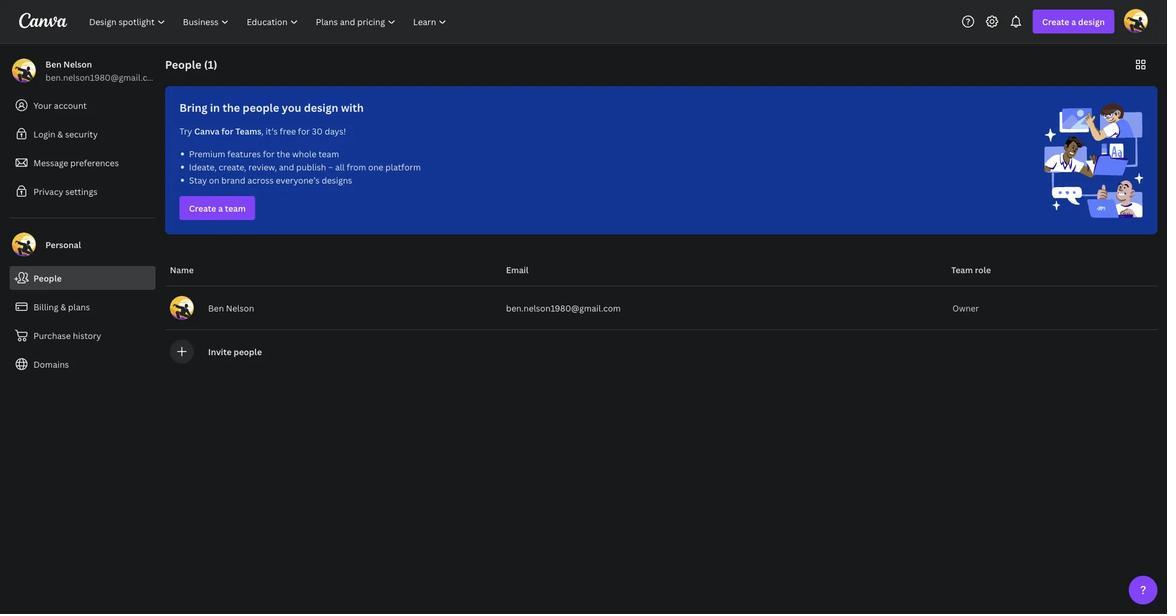Task type: locate. For each thing, give the bounding box(es) containing it.
1 vertical spatial ben
[[208, 302, 224, 314]]

a inside dropdown button
[[1072, 16, 1076, 27]]

0 vertical spatial nelson
[[63, 58, 92, 70]]

1 vertical spatial a
[[218, 203, 223, 214]]

& left plans
[[61, 301, 66, 313]]

create
[[1043, 16, 1070, 27], [189, 203, 216, 214]]

& for login
[[58, 128, 63, 140]]

invite
[[208, 346, 232, 358]]

you
[[282, 100, 301, 115]]

create,
[[219, 161, 246, 173]]

it's
[[266, 125, 278, 137]]

create inside button
[[189, 203, 216, 214]]

1 horizontal spatial ben
[[208, 302, 224, 314]]

create inside dropdown button
[[1043, 16, 1070, 27]]

nelson up invite people
[[226, 302, 254, 314]]

platform
[[386, 161, 421, 173]]

from
[[347, 161, 366, 173]]

design left ben nelson image
[[1078, 16, 1105, 27]]

30
[[312, 125, 323, 137]]

the up and
[[277, 148, 290, 159]]

team inside premium features for the whole team ideate, create, review, and publish – all from one platform stay on brand across everyone's designs
[[319, 148, 339, 159]]

1 vertical spatial ben.nelson1980@gmail.com
[[506, 302, 621, 314]]

design
[[1078, 16, 1105, 27], [304, 100, 338, 115]]

brand
[[221, 174, 246, 186]]

1 horizontal spatial for
[[263, 148, 275, 159]]

a inside button
[[218, 203, 223, 214]]

nelson inside button
[[226, 302, 254, 314]]

with
[[341, 100, 364, 115]]

(1)
[[204, 57, 217, 72]]

1 vertical spatial people
[[34, 273, 62, 284]]

nelson for ben nelson ben.nelson1980@gmail.com
[[63, 58, 92, 70]]

0 vertical spatial create
[[1043, 16, 1070, 27]]

canva
[[194, 125, 220, 137]]

your account link
[[10, 93, 156, 117]]

the right "in"
[[223, 100, 240, 115]]

team up –
[[319, 148, 339, 159]]

& inside billing & plans link
[[61, 301, 66, 313]]

ideate,
[[189, 161, 217, 173]]

people
[[243, 100, 279, 115], [234, 346, 262, 358]]

people left (1)
[[165, 57, 202, 72]]

0 vertical spatial a
[[1072, 16, 1076, 27]]

1 horizontal spatial people
[[165, 57, 202, 72]]

ben nelson
[[208, 302, 254, 314]]

your account
[[34, 100, 87, 111]]

in
[[210, 100, 220, 115]]

one
[[368, 161, 384, 173]]

name
[[170, 264, 194, 276]]

people up ,
[[243, 100, 279, 115]]

1 horizontal spatial create
[[1043, 16, 1070, 27]]

for for teams
[[222, 125, 234, 137]]

create a design
[[1043, 16, 1105, 27]]

people
[[165, 57, 202, 72], [34, 273, 62, 284]]

1 vertical spatial nelson
[[226, 302, 254, 314]]

role
[[975, 264, 991, 276]]

0 vertical spatial people
[[165, 57, 202, 72]]

1 horizontal spatial nelson
[[226, 302, 254, 314]]

0 vertical spatial &
[[58, 128, 63, 140]]

1 horizontal spatial a
[[1072, 16, 1076, 27]]

invite people
[[208, 346, 262, 358]]

list
[[180, 147, 652, 187]]

& right login
[[58, 128, 63, 140]]

0 horizontal spatial create
[[189, 203, 216, 214]]

&
[[58, 128, 63, 140], [61, 301, 66, 313]]

ben nelson image
[[1124, 9, 1148, 33]]

0 vertical spatial ben
[[45, 58, 61, 70]]

1 vertical spatial people
[[234, 346, 262, 358]]

,
[[261, 125, 264, 137]]

1 vertical spatial &
[[61, 301, 66, 313]]

the
[[223, 100, 240, 115], [277, 148, 290, 159]]

history
[[73, 330, 101, 341]]

ben
[[45, 58, 61, 70], [208, 302, 224, 314]]

bring
[[180, 100, 208, 115]]

create for create a design
[[1043, 16, 1070, 27]]

preferences
[[70, 157, 119, 168]]

for up review, at the left top of page
[[263, 148, 275, 159]]

owner
[[953, 302, 979, 314]]

login
[[34, 128, 55, 140]]

0 horizontal spatial a
[[218, 203, 223, 214]]

nelson inside ben nelson ben.nelson1980@gmail.com
[[63, 58, 92, 70]]

ben.nelson1980@gmail.com
[[45, 72, 160, 83], [506, 302, 621, 314]]

1 vertical spatial team
[[225, 203, 246, 214]]

team
[[952, 264, 973, 276]]

premium
[[189, 148, 225, 159]]

1 horizontal spatial team
[[319, 148, 339, 159]]

people up billing at the left of the page
[[34, 273, 62, 284]]

invite people button
[[208, 346, 262, 358]]

people (1)
[[165, 57, 217, 72]]

purchase history
[[34, 330, 101, 341]]

a
[[1072, 16, 1076, 27], [218, 203, 223, 214]]

0 horizontal spatial the
[[223, 100, 240, 115]]

ben up invite
[[208, 302, 224, 314]]

owner button
[[952, 296, 985, 320]]

0 horizontal spatial ben.nelson1980@gmail.com
[[45, 72, 160, 83]]

for
[[222, 125, 234, 137], [298, 125, 310, 137], [263, 148, 275, 159]]

settings
[[65, 186, 97, 197]]

1 vertical spatial create
[[189, 203, 216, 214]]

1 vertical spatial design
[[304, 100, 338, 115]]

team down brand
[[225, 203, 246, 214]]

ben nelson ben.nelson1980@gmail.com
[[45, 58, 160, 83]]

all
[[335, 161, 345, 173]]

design up 30
[[304, 100, 338, 115]]

team role
[[952, 264, 991, 276]]

0 vertical spatial people
[[243, 100, 279, 115]]

0 horizontal spatial for
[[222, 125, 234, 137]]

0 vertical spatial team
[[319, 148, 339, 159]]

on
[[209, 174, 219, 186]]

0 vertical spatial design
[[1078, 16, 1105, 27]]

0 horizontal spatial team
[[225, 203, 246, 214]]

teams
[[236, 125, 261, 137]]

ben inside ben nelson ben.nelson1980@gmail.com
[[45, 58, 61, 70]]

nelson up your account link
[[63, 58, 92, 70]]

everyone's
[[276, 174, 320, 186]]

for for the
[[263, 148, 275, 159]]

domains link
[[10, 352, 156, 376]]

ben for ben nelson
[[208, 302, 224, 314]]

team
[[319, 148, 339, 159], [225, 203, 246, 214]]

nelson
[[63, 58, 92, 70], [226, 302, 254, 314]]

login & security link
[[10, 122, 156, 146]]

ben nelson button
[[170, 296, 497, 320]]

a for team
[[218, 203, 223, 214]]

people right invite
[[234, 346, 262, 358]]

1 horizontal spatial design
[[1078, 16, 1105, 27]]

0 horizontal spatial ben
[[45, 58, 61, 70]]

0 horizontal spatial people
[[34, 273, 62, 284]]

1 horizontal spatial the
[[277, 148, 290, 159]]

ben inside button
[[208, 302, 224, 314]]

0 horizontal spatial nelson
[[63, 58, 92, 70]]

1 vertical spatial the
[[277, 148, 290, 159]]

for inside premium features for the whole team ideate, create, review, and publish – all from one platform stay on brand across everyone's designs
[[263, 148, 275, 159]]

for right canva
[[222, 125, 234, 137]]

features
[[227, 148, 261, 159]]

for left 30
[[298, 125, 310, 137]]

& for billing
[[61, 301, 66, 313]]

& inside login & security "link"
[[58, 128, 63, 140]]

ben up your account
[[45, 58, 61, 70]]



Task type: vqa. For each thing, say whether or not it's contained in the screenshot.
'Privacy'
yes



Task type: describe. For each thing, give the bounding box(es) containing it.
2 horizontal spatial for
[[298, 125, 310, 137]]

design inside dropdown button
[[1078, 16, 1105, 27]]

0 vertical spatial the
[[223, 100, 240, 115]]

list containing premium features for the whole team
[[180, 147, 652, 187]]

account
[[54, 100, 87, 111]]

create a team button
[[180, 196, 255, 220]]

try
[[180, 125, 192, 137]]

purchase
[[34, 330, 71, 341]]

create for create a team
[[189, 203, 216, 214]]

privacy
[[34, 186, 63, 197]]

free
[[280, 125, 296, 137]]

billing
[[34, 301, 58, 313]]

domains
[[34, 359, 69, 370]]

review,
[[248, 161, 277, 173]]

create a design button
[[1033, 10, 1115, 34]]

login & security
[[34, 128, 98, 140]]

0 horizontal spatial design
[[304, 100, 338, 115]]

try canva for teams , it's free for 30 days!
[[180, 125, 346, 137]]

billing & plans
[[34, 301, 90, 313]]

whole
[[292, 148, 317, 159]]

message
[[34, 157, 68, 168]]

message preferences link
[[10, 151, 156, 175]]

privacy settings link
[[10, 180, 156, 203]]

create a team
[[189, 203, 246, 214]]

privacy settings
[[34, 186, 97, 197]]

0 vertical spatial ben.nelson1980@gmail.com
[[45, 72, 160, 83]]

a for design
[[1072, 16, 1076, 27]]

1 horizontal spatial ben.nelson1980@gmail.com
[[506, 302, 621, 314]]

the inside premium features for the whole team ideate, create, review, and publish – all from one platform stay on brand across everyone's designs
[[277, 148, 290, 159]]

email
[[506, 264, 529, 276]]

billing & plans link
[[10, 295, 156, 319]]

ben for ben nelson ben.nelson1980@gmail.com
[[45, 58, 61, 70]]

and
[[279, 161, 294, 173]]

people link
[[10, 266, 156, 290]]

publish
[[296, 161, 326, 173]]

team inside create a team button
[[225, 203, 246, 214]]

your
[[34, 100, 52, 111]]

nelson for ben nelson
[[226, 302, 254, 314]]

stay
[[189, 174, 207, 186]]

message preferences
[[34, 157, 119, 168]]

purchase history link
[[10, 324, 156, 348]]

people for people
[[34, 273, 62, 284]]

security
[[65, 128, 98, 140]]

personal
[[45, 239, 81, 250]]

–
[[328, 161, 333, 173]]

plans
[[68, 301, 90, 313]]

premium features for the whole team ideate, create, review, and publish – all from one platform stay on brand across everyone's designs
[[189, 148, 421, 186]]

designs
[[322, 174, 352, 186]]

across
[[248, 174, 274, 186]]

top level navigation element
[[81, 10, 457, 34]]

bring in the people you design with
[[180, 100, 364, 115]]

days!
[[325, 125, 346, 137]]

people for people (1)
[[165, 57, 202, 72]]



